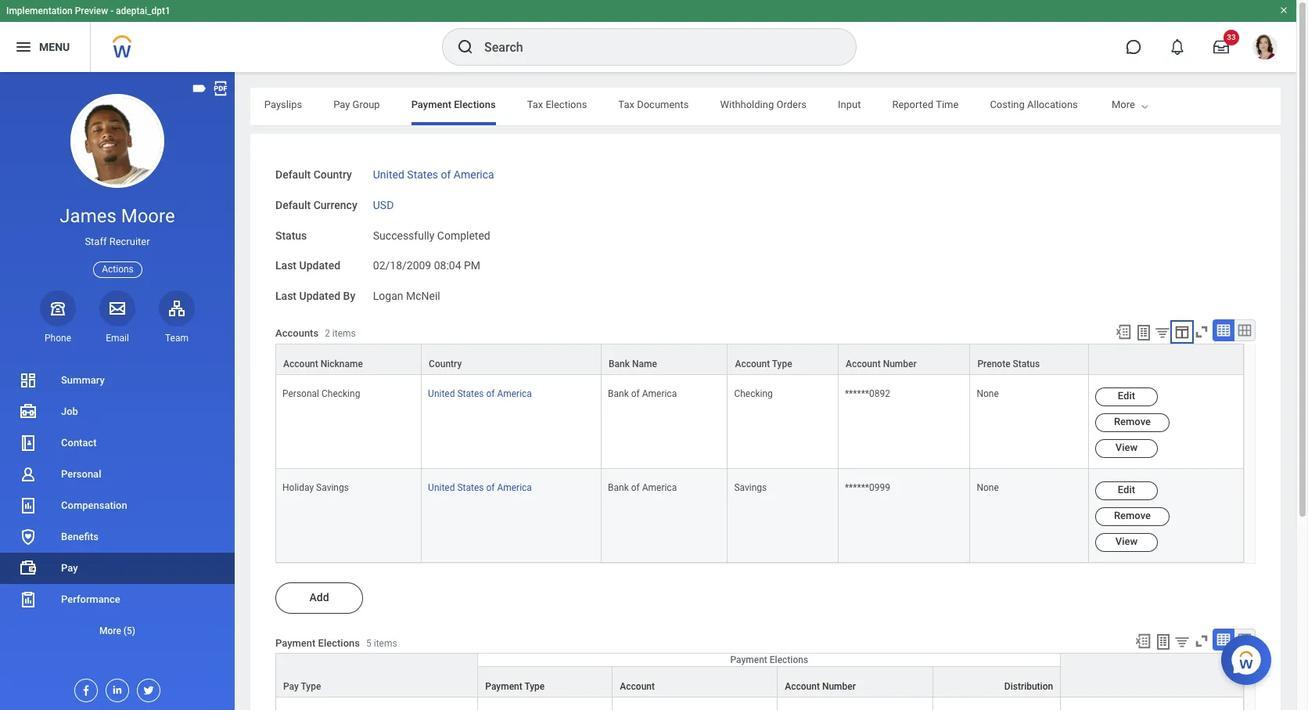 Task type: vqa. For each thing, say whether or not it's contained in the screenshot.
Pm
yes



Task type: locate. For each thing, give the bounding box(es) containing it.
payment elections
[[411, 99, 496, 110], [731, 655, 809, 666]]

bank name
[[609, 358, 658, 369]]

1 horizontal spatial type
[[525, 681, 545, 692]]

0 vertical spatial edit button
[[1096, 387, 1159, 406]]

distribution
[[1005, 681, 1054, 692]]

0 vertical spatial pay
[[334, 99, 350, 110]]

table image for expand table icon
[[1217, 632, 1232, 648]]

bank for savings
[[608, 482, 629, 493]]

1 vertical spatial edit button
[[1096, 481, 1159, 500]]

last updated by
[[276, 290, 356, 302]]

united
[[373, 168, 405, 181], [428, 388, 455, 399], [428, 482, 455, 493]]

2 edit from the top
[[1119, 484, 1136, 496]]

summary
[[61, 374, 105, 386]]

0 horizontal spatial checking
[[322, 388, 360, 399]]

tax for tax documents
[[619, 99, 635, 110]]

checking down the nickname
[[322, 388, 360, 399]]

none for ******0892
[[977, 388, 1000, 399]]

2 vertical spatial united
[[428, 482, 455, 493]]

contact link
[[0, 427, 235, 459]]

1 vertical spatial bank of america
[[608, 482, 677, 493]]

export to excel image left export to worksheets icon
[[1135, 633, 1152, 650]]

last down last updated
[[276, 290, 297, 302]]

more for more (5)
[[99, 625, 121, 636]]

0 vertical spatial remove
[[1115, 416, 1152, 427]]

search image
[[456, 38, 475, 56]]

last for last updated
[[276, 259, 297, 272]]

1 horizontal spatial personal
[[283, 388, 319, 399]]

mail image
[[108, 299, 127, 318]]

email james moore element
[[99, 332, 135, 344]]

personal down account nickname
[[283, 388, 319, 399]]

of
[[441, 168, 451, 181], [486, 388, 495, 399], [632, 388, 640, 399], [486, 482, 495, 493], [632, 482, 640, 493]]

2 updated from the top
[[299, 290, 341, 302]]

status up last updated
[[276, 229, 307, 242]]

default
[[276, 168, 311, 181], [276, 199, 311, 211]]

1 vertical spatial toolbar
[[1128, 629, 1256, 653]]

united for holiday savings
[[428, 482, 455, 493]]

summary image
[[19, 371, 38, 390]]

payment
[[411, 99, 452, 110], [276, 637, 316, 649], [731, 655, 768, 666], [486, 681, 523, 692]]

united states of america link
[[373, 165, 495, 181], [428, 388, 532, 399], [428, 482, 532, 493]]

bank
[[609, 358, 630, 369], [608, 388, 629, 399], [608, 482, 629, 493]]

actions
[[102, 263, 134, 274]]

0 vertical spatial view button
[[1096, 439, 1159, 458]]

2 table image from the top
[[1217, 632, 1232, 648]]

personal inside list
[[61, 468, 101, 480]]

2 tax from the left
[[619, 99, 635, 110]]

account number down payment elections popup button
[[785, 681, 856, 692]]

profile logan mcneil image
[[1253, 34, 1278, 63]]

list
[[0, 365, 235, 647]]

1 horizontal spatial export to excel image
[[1135, 633, 1152, 650]]

5 row from the top
[[276, 666, 1245, 698]]

4 row from the top
[[276, 653, 1245, 698]]

2 vertical spatial states
[[458, 482, 484, 493]]

account number for the top account number popup button
[[846, 358, 917, 369]]

2 last from the top
[[276, 290, 297, 302]]

0 vertical spatial default
[[276, 168, 311, 181]]

number for the top account number popup button
[[884, 358, 917, 369]]

compensation image
[[19, 496, 38, 515]]

reported time
[[893, 99, 959, 110]]

checking
[[322, 388, 360, 399], [735, 388, 773, 399]]

row containing payment elections
[[276, 653, 1245, 698]]

pay left 'group'
[[334, 99, 350, 110]]

1 vertical spatial more
[[99, 625, 121, 636]]

group
[[353, 99, 380, 110]]

pay down the payment elections 5 items at the bottom
[[283, 681, 299, 692]]

1 horizontal spatial payment elections
[[731, 655, 809, 666]]

of for topmost united states of america link
[[441, 168, 451, 181]]

pay inside tab list
[[334, 99, 350, 110]]

1 vertical spatial pay
[[61, 562, 78, 574]]

bank of america
[[608, 388, 677, 399], [608, 482, 677, 493]]

1 view from the top
[[1116, 442, 1138, 453]]

benefits link
[[0, 521, 235, 553]]

0 vertical spatial view
[[1116, 442, 1138, 453]]

1 horizontal spatial savings
[[735, 482, 767, 493]]

select to filter grid data image right export to worksheets image
[[1155, 324, 1172, 340]]

6 cell from the left
[[1062, 698, 1245, 710]]

0 horizontal spatial more
[[99, 625, 121, 636]]

pay down benefits
[[61, 562, 78, 574]]

more (5) button
[[0, 615, 235, 647]]

table image for expand table image
[[1217, 322, 1232, 338]]

by
[[343, 290, 356, 302]]

elections inside popup button
[[770, 655, 809, 666]]

table image
[[1217, 322, 1232, 338], [1217, 632, 1232, 648]]

updated left by
[[299, 290, 341, 302]]

tax
[[527, 99, 543, 110], [619, 99, 635, 110]]

allocations
[[1028, 99, 1079, 110]]

view printable version (pdf) image
[[212, 80, 229, 97]]

recruiter
[[109, 236, 150, 247]]

pay inside 'link'
[[61, 562, 78, 574]]

1 remove from the top
[[1115, 416, 1152, 427]]

items right 2
[[333, 328, 356, 339]]

0 horizontal spatial items
[[333, 328, 356, 339]]

0 vertical spatial bank
[[609, 358, 630, 369]]

1 vertical spatial select to filter grid data image
[[1174, 634, 1191, 650]]

0 horizontal spatial select to filter grid data image
[[1155, 324, 1172, 340]]

1 default from the top
[[276, 168, 311, 181]]

close environment banner image
[[1280, 5, 1289, 15]]

1 vertical spatial edit
[[1119, 484, 1136, 496]]

2 horizontal spatial pay
[[334, 99, 350, 110]]

personal image
[[19, 465, 38, 484]]

1 vertical spatial united states of america link
[[428, 388, 532, 399]]

costing
[[991, 99, 1025, 110]]

2 remove button from the top
[[1096, 507, 1170, 526]]

payment inside tab list
[[411, 99, 452, 110]]

1 vertical spatial united
[[428, 388, 455, 399]]

1 vertical spatial remove button
[[1096, 507, 1170, 526]]

america for united states of america link for checking
[[497, 388, 532, 399]]

america
[[454, 168, 495, 181], [497, 388, 532, 399], [642, 388, 677, 399], [497, 482, 532, 493], [642, 482, 677, 493]]

1 vertical spatial personal
[[61, 468, 101, 480]]

more inside dropdown button
[[99, 625, 121, 636]]

none
[[977, 388, 1000, 399], [977, 482, 1000, 493]]

type
[[772, 358, 793, 369], [301, 681, 321, 692], [525, 681, 545, 692]]

2 bank of america from the top
[[608, 482, 677, 493]]

0 vertical spatial number
[[884, 358, 917, 369]]

table image left expand table icon
[[1217, 632, 1232, 648]]

account
[[283, 358, 318, 369], [735, 358, 770, 369], [846, 358, 881, 369], [620, 681, 655, 692], [785, 681, 820, 692]]

items
[[333, 328, 356, 339], [374, 638, 397, 649]]

0 vertical spatial personal
[[283, 388, 319, 399]]

edit
[[1119, 390, 1136, 401], [1119, 484, 1136, 496]]

0 vertical spatial export to excel image
[[1116, 323, 1133, 340]]

2 vertical spatial bank
[[608, 482, 629, 493]]

table image left expand table image
[[1217, 322, 1232, 338]]

1 vertical spatial export to excel image
[[1135, 633, 1152, 650]]

1 vertical spatial number
[[823, 681, 856, 692]]

select to filter grid data image for elections
[[1174, 634, 1191, 650]]

1 row from the top
[[276, 344, 1245, 375]]

0 horizontal spatial personal
[[61, 468, 101, 480]]

currency
[[314, 199, 358, 211]]

type for account type
[[772, 358, 793, 369]]

personal
[[283, 388, 319, 399], [61, 468, 101, 480]]

inbox large image
[[1214, 39, 1230, 55]]

personal for personal
[[61, 468, 101, 480]]

1 horizontal spatial select to filter grid data image
[[1174, 634, 1191, 650]]

33
[[1228, 33, 1237, 41]]

account number
[[846, 358, 917, 369], [785, 681, 856, 692]]

holiday
[[283, 482, 314, 493]]

bank inside popup button
[[609, 358, 630, 369]]

more
[[1112, 99, 1136, 110], [99, 625, 121, 636]]

pay for pay group
[[334, 99, 350, 110]]

more (5) button
[[0, 622, 235, 640]]

0 vertical spatial more
[[1112, 99, 1136, 110]]

reported
[[893, 99, 934, 110]]

1 vertical spatial states
[[458, 388, 484, 399]]

united states of america link for savings
[[428, 482, 532, 493]]

status
[[276, 229, 307, 242], [1013, 358, 1040, 369]]

1 horizontal spatial status
[[1013, 358, 1040, 369]]

export to excel image left export to worksheets image
[[1116, 323, 1133, 340]]

tab list
[[0, 88, 1079, 125]]

account type
[[735, 358, 793, 369]]

0 vertical spatial last
[[276, 259, 297, 272]]

staff recruiter
[[85, 236, 150, 247]]

1 table image from the top
[[1217, 322, 1232, 338]]

pay link
[[0, 553, 235, 584]]

0 vertical spatial account number
[[846, 358, 917, 369]]

default for default currency
[[276, 199, 311, 211]]

last updated element
[[373, 250, 481, 273]]

1 savings from the left
[[316, 482, 349, 493]]

items right 5 at the left bottom of the page
[[374, 638, 397, 649]]

more right allocations
[[1112, 99, 1136, 110]]

1 tax from the left
[[527, 99, 543, 110]]

0 vertical spatial table image
[[1217, 322, 1232, 338]]

payment elections up account popup button on the bottom of the page
[[731, 655, 809, 666]]

view
[[1116, 442, 1138, 453], [1116, 536, 1138, 547]]

personal link
[[0, 459, 235, 490]]

0 vertical spatial payment elections
[[411, 99, 496, 110]]

view button
[[1096, 439, 1159, 458], [1096, 533, 1159, 552]]

1 none from the top
[[977, 388, 1000, 399]]

2 vertical spatial pay
[[283, 681, 299, 692]]

export to excel image
[[1116, 323, 1133, 340], [1135, 633, 1152, 650]]

0 horizontal spatial number
[[823, 681, 856, 692]]

1 vertical spatial payment elections
[[731, 655, 809, 666]]

0 horizontal spatial type
[[301, 681, 321, 692]]

status right prenote
[[1013, 358, 1040, 369]]

successfully
[[373, 229, 435, 242]]

implementation preview -   adeptai_dpt1
[[6, 5, 171, 16]]

bank of america for savings
[[608, 482, 677, 493]]

cell
[[276, 698, 479, 710], [479, 698, 613, 710], [613, 698, 778, 710], [778, 698, 934, 710], [934, 698, 1062, 710], [1062, 698, 1245, 710]]

0 vertical spatial items
[[333, 328, 356, 339]]

1 horizontal spatial checking
[[735, 388, 773, 399]]

1 horizontal spatial number
[[884, 358, 917, 369]]

of for united states of america link associated with savings
[[486, 482, 495, 493]]

account inside the account nickname popup button
[[283, 358, 318, 369]]

payment elections down search icon
[[411, 99, 496, 110]]

0 horizontal spatial tax
[[527, 99, 543, 110]]

2 none from the top
[[977, 482, 1000, 493]]

1 horizontal spatial pay
[[283, 681, 299, 692]]

country inside popup button
[[429, 358, 462, 369]]

accounts
[[276, 327, 319, 339]]

2 vertical spatial united states of america link
[[428, 482, 532, 493]]

0 vertical spatial remove button
[[1096, 413, 1170, 432]]

account number up ******0892
[[846, 358, 917, 369]]

performance link
[[0, 584, 235, 615]]

1 vertical spatial view
[[1116, 536, 1138, 547]]

0 vertical spatial select to filter grid data image
[[1155, 324, 1172, 340]]

list containing summary
[[0, 365, 235, 647]]

0 horizontal spatial export to excel image
[[1116, 323, 1133, 340]]

1 horizontal spatial tax
[[619, 99, 635, 110]]

1 horizontal spatial country
[[429, 358, 462, 369]]

1 vertical spatial last
[[276, 290, 297, 302]]

navigation pane region
[[0, 72, 235, 710]]

pay for pay
[[61, 562, 78, 574]]

1 vertical spatial items
[[374, 638, 397, 649]]

0 vertical spatial none
[[977, 388, 1000, 399]]

1 horizontal spatial items
[[374, 638, 397, 649]]

payment elections inside popup button
[[731, 655, 809, 666]]

expand table image
[[1238, 322, 1253, 338]]

1 bank of america from the top
[[608, 388, 677, 399]]

1 vertical spatial view button
[[1096, 533, 1159, 552]]

updated
[[299, 259, 341, 272], [299, 290, 341, 302]]

1 vertical spatial bank
[[608, 388, 629, 399]]

export to worksheets image
[[1155, 633, 1173, 652]]

0 horizontal spatial payment elections
[[411, 99, 496, 110]]

menu banner
[[0, 0, 1297, 72]]

5
[[366, 638, 372, 649]]

0 vertical spatial toolbar
[[1108, 319, 1256, 344]]

country up the currency
[[314, 168, 352, 181]]

2 default from the top
[[276, 199, 311, 211]]

number
[[884, 358, 917, 369], [823, 681, 856, 692]]

more left (5)
[[99, 625, 121, 636]]

number up ******0892
[[884, 358, 917, 369]]

2 savings from the left
[[735, 482, 767, 493]]

number down payment elections popup button
[[823, 681, 856, 692]]

0 vertical spatial bank of america
[[608, 388, 677, 399]]

0 horizontal spatial status
[[276, 229, 307, 242]]

default up default currency
[[276, 168, 311, 181]]

default down 'default country'
[[276, 199, 311, 211]]

personal inside row
[[283, 388, 319, 399]]

0 vertical spatial updated
[[299, 259, 341, 272]]

1 horizontal spatial more
[[1112, 99, 1136, 110]]

last up last updated by
[[276, 259, 297, 272]]

1 vertical spatial table image
[[1217, 632, 1232, 648]]

0 horizontal spatial country
[[314, 168, 352, 181]]

3 row from the top
[[276, 469, 1245, 563]]

pay inside popup button
[[283, 681, 299, 692]]

implementation
[[6, 5, 73, 16]]

2 vertical spatial united states of america
[[428, 482, 532, 493]]

toolbar
[[1108, 319, 1256, 344], [1128, 629, 1256, 653]]

tag image
[[191, 80, 208, 97]]

of for united states of america link for checking
[[486, 388, 495, 399]]

0 horizontal spatial pay
[[61, 562, 78, 574]]

team
[[165, 333, 189, 344]]

job
[[61, 405, 78, 417]]

1 updated from the top
[[299, 259, 341, 272]]

time
[[936, 99, 959, 110]]

******0892
[[845, 388, 891, 399]]

1 last from the top
[[276, 259, 297, 272]]

summary link
[[0, 365, 235, 396]]

account number button
[[839, 344, 970, 374], [778, 667, 933, 697]]

******0999
[[845, 482, 891, 493]]

states for holiday savings
[[458, 482, 484, 493]]

phone image
[[47, 299, 69, 318]]

preview
[[75, 5, 108, 16]]

none for ******0999
[[977, 482, 1000, 493]]

job image
[[19, 402, 38, 421]]

country
[[314, 168, 352, 181], [429, 358, 462, 369]]

1 view button from the top
[[1096, 439, 1159, 458]]

1 edit button from the top
[[1096, 387, 1159, 406]]

1 vertical spatial none
[[977, 482, 1000, 493]]

0 vertical spatial edit
[[1119, 390, 1136, 401]]

0 horizontal spatial savings
[[316, 482, 349, 493]]

1 vertical spatial status
[[1013, 358, 1040, 369]]

1 vertical spatial default
[[276, 199, 311, 211]]

export to excel image for elections
[[1135, 633, 1152, 650]]

select to filter grid data image
[[1155, 324, 1172, 340], [1174, 634, 1191, 650]]

team james moore element
[[159, 332, 195, 344]]

1 vertical spatial united states of america
[[428, 388, 532, 399]]

states
[[407, 168, 438, 181], [458, 388, 484, 399], [458, 482, 484, 493]]

checking down 'account type' on the bottom right of page
[[735, 388, 773, 399]]

1 vertical spatial country
[[429, 358, 462, 369]]

toolbar for 2
[[1108, 319, 1256, 344]]

distribution button
[[934, 667, 1061, 697]]

nickname
[[321, 358, 363, 369]]

phone
[[45, 333, 71, 344]]

1 vertical spatial account number
[[785, 681, 856, 692]]

0 vertical spatial states
[[407, 168, 438, 181]]

united states of america
[[373, 168, 495, 181], [428, 388, 532, 399], [428, 482, 532, 493]]

usd link
[[373, 196, 394, 211]]

click to view/edit grid preferences image
[[1174, 323, 1191, 340]]

row
[[276, 344, 1245, 375], [276, 375, 1245, 469], [276, 469, 1245, 563], [276, 653, 1245, 698], [276, 666, 1245, 698], [276, 698, 1245, 710]]

country down mcneil
[[429, 358, 462, 369]]

payslips
[[264, 99, 302, 110]]

1 vertical spatial remove
[[1115, 510, 1152, 521]]

toolbar for elections
[[1128, 629, 1256, 653]]

select to filter grid data image right export to worksheets icon
[[1174, 634, 1191, 650]]

2 horizontal spatial type
[[772, 358, 793, 369]]

justify image
[[14, 38, 33, 56]]

account inside account type popup button
[[735, 358, 770, 369]]

personal down 'contact' on the bottom of the page
[[61, 468, 101, 480]]

email
[[106, 333, 129, 344]]

updated up last updated by
[[299, 259, 341, 272]]

country button
[[422, 344, 601, 374]]

1 vertical spatial updated
[[299, 290, 341, 302]]



Task type: describe. For each thing, give the bounding box(es) containing it.
moore
[[121, 205, 175, 227]]

updated for last updated by
[[299, 290, 341, 302]]

default country
[[276, 168, 352, 181]]

united for personal checking
[[428, 388, 455, 399]]

4 cell from the left
[[778, 698, 934, 710]]

2 view from the top
[[1116, 536, 1138, 547]]

adeptai_dpt1
[[116, 5, 171, 16]]

contact
[[61, 437, 97, 449]]

6 row from the top
[[276, 698, 1245, 710]]

notifications large image
[[1170, 39, 1186, 55]]

tax for tax elections
[[527, 99, 543, 110]]

tab list containing payslips
[[0, 88, 1079, 125]]

select to filter grid data image for 2
[[1155, 324, 1172, 340]]

account button
[[613, 667, 778, 697]]

account type button
[[728, 344, 838, 374]]

payment elections 5 items
[[276, 637, 397, 649]]

prenote
[[978, 358, 1011, 369]]

benefits image
[[19, 528, 38, 546]]

row containing payment type
[[276, 666, 1245, 698]]

0 vertical spatial united states of america
[[373, 168, 495, 181]]

(5)
[[124, 625, 135, 636]]

personal checking
[[283, 388, 360, 399]]

export to excel image for 2
[[1116, 323, 1133, 340]]

2 view button from the top
[[1096, 533, 1159, 552]]

updated for last updated
[[299, 259, 341, 272]]

james moore
[[60, 205, 175, 227]]

james
[[60, 205, 116, 227]]

1 remove button from the top
[[1096, 413, 1170, 432]]

benefits
[[61, 531, 99, 542]]

prenote status button
[[971, 344, 1089, 374]]

fullscreen image
[[1194, 323, 1211, 340]]

costing allocations
[[991, 99, 1079, 110]]

orders
[[777, 99, 807, 110]]

holiday savings
[[283, 482, 349, 493]]

02/18/2009 08:04 pm
[[373, 259, 481, 272]]

Search Workday  search field
[[485, 30, 824, 64]]

united states of america link for checking
[[428, 388, 532, 399]]

tax elections
[[527, 99, 587, 110]]

2 remove from the top
[[1115, 510, 1152, 521]]

2 edit button from the top
[[1096, 481, 1159, 500]]

payment elections button
[[479, 654, 1061, 666]]

payment elections inside tab list
[[411, 99, 496, 110]]

bank of america for checking
[[608, 388, 677, 399]]

logan
[[373, 290, 404, 302]]

tax documents
[[619, 99, 689, 110]]

number for the bottommost account number popup button
[[823, 681, 856, 692]]

prenote status
[[978, 358, 1040, 369]]

input
[[838, 99, 861, 110]]

bank for checking
[[608, 388, 629, 399]]

pay type button
[[276, 654, 478, 697]]

pay type
[[283, 681, 321, 692]]

1 checking from the left
[[322, 388, 360, 399]]

united states of america for savings
[[428, 482, 532, 493]]

states inside united states of america link
[[407, 168, 438, 181]]

33 button
[[1205, 30, 1240, 64]]

account number for the bottommost account number popup button
[[785, 681, 856, 692]]

documents
[[637, 99, 689, 110]]

accounts 2 items
[[276, 327, 356, 339]]

completed
[[437, 229, 491, 242]]

payment type
[[486, 681, 545, 692]]

more for more
[[1112, 99, 1136, 110]]

last updated by element
[[373, 280, 440, 304]]

performance
[[61, 593, 120, 605]]

08:04
[[434, 259, 461, 272]]

2 checking from the left
[[735, 388, 773, 399]]

name
[[633, 358, 658, 369]]

expand table image
[[1238, 632, 1253, 648]]

facebook image
[[75, 679, 92, 697]]

team link
[[159, 290, 195, 344]]

default for default country
[[276, 168, 311, 181]]

view team image
[[168, 299, 186, 318]]

logan mcneil
[[373, 290, 440, 302]]

0 vertical spatial united
[[373, 168, 405, 181]]

add button
[[276, 583, 363, 614]]

account inside account popup button
[[620, 681, 655, 692]]

contact image
[[19, 434, 38, 452]]

2
[[325, 328, 330, 339]]

status element
[[373, 220, 491, 243]]

1 edit from the top
[[1119, 390, 1136, 401]]

bank name button
[[602, 344, 728, 374]]

compensation link
[[0, 490, 235, 521]]

items inside the accounts 2 items
[[333, 328, 356, 339]]

withholding
[[721, 99, 774, 110]]

job link
[[0, 396, 235, 427]]

pay group
[[334, 99, 380, 110]]

personal for personal checking
[[283, 388, 319, 399]]

successfully completed
[[373, 229, 491, 242]]

last for last updated by
[[276, 290, 297, 302]]

02/18/2009
[[373, 259, 432, 272]]

america for topmost united states of america link
[[454, 168, 495, 181]]

0 vertical spatial account number button
[[839, 344, 970, 374]]

2 row from the top
[[276, 375, 1245, 469]]

account nickname button
[[276, 344, 421, 374]]

withholding orders
[[721, 99, 807, 110]]

linkedin image
[[106, 679, 124, 696]]

add
[[310, 591, 329, 604]]

export to worksheets image
[[1135, 323, 1154, 342]]

-
[[111, 5, 114, 16]]

row containing account nickname
[[276, 344, 1245, 375]]

0 vertical spatial status
[[276, 229, 307, 242]]

email button
[[99, 290, 135, 344]]

3 cell from the left
[[613, 698, 778, 710]]

status inside prenote status popup button
[[1013, 358, 1040, 369]]

pay for pay type
[[283, 681, 299, 692]]

actions button
[[93, 261, 142, 278]]

2 cell from the left
[[479, 698, 613, 710]]

1 vertical spatial account number button
[[778, 667, 933, 697]]

pm
[[464, 259, 481, 272]]

phone james moore element
[[40, 332, 76, 344]]

type for pay type
[[301, 681, 321, 692]]

account nickname
[[283, 358, 363, 369]]

staff
[[85, 236, 107, 247]]

menu
[[39, 40, 70, 53]]

america for united states of america link associated with savings
[[497, 482, 532, 493]]

items inside the payment elections 5 items
[[374, 638, 397, 649]]

united states of america for checking
[[428, 388, 532, 399]]

menu button
[[0, 22, 90, 72]]

0 vertical spatial country
[[314, 168, 352, 181]]

type for payment type
[[525, 681, 545, 692]]

states for personal checking
[[458, 388, 484, 399]]

1 cell from the left
[[276, 698, 479, 710]]

0 vertical spatial united states of america link
[[373, 165, 495, 181]]

twitter image
[[138, 679, 155, 697]]

mcneil
[[406, 290, 440, 302]]

pay image
[[19, 559, 38, 578]]

payment type button
[[479, 667, 612, 697]]

performance image
[[19, 590, 38, 609]]

phone button
[[40, 290, 76, 344]]

fullscreen image
[[1194, 633, 1211, 650]]

more (5)
[[99, 625, 135, 636]]

last updated
[[276, 259, 341, 272]]

compensation
[[61, 499, 127, 511]]

usd
[[373, 199, 394, 211]]

5 cell from the left
[[934, 698, 1062, 710]]



